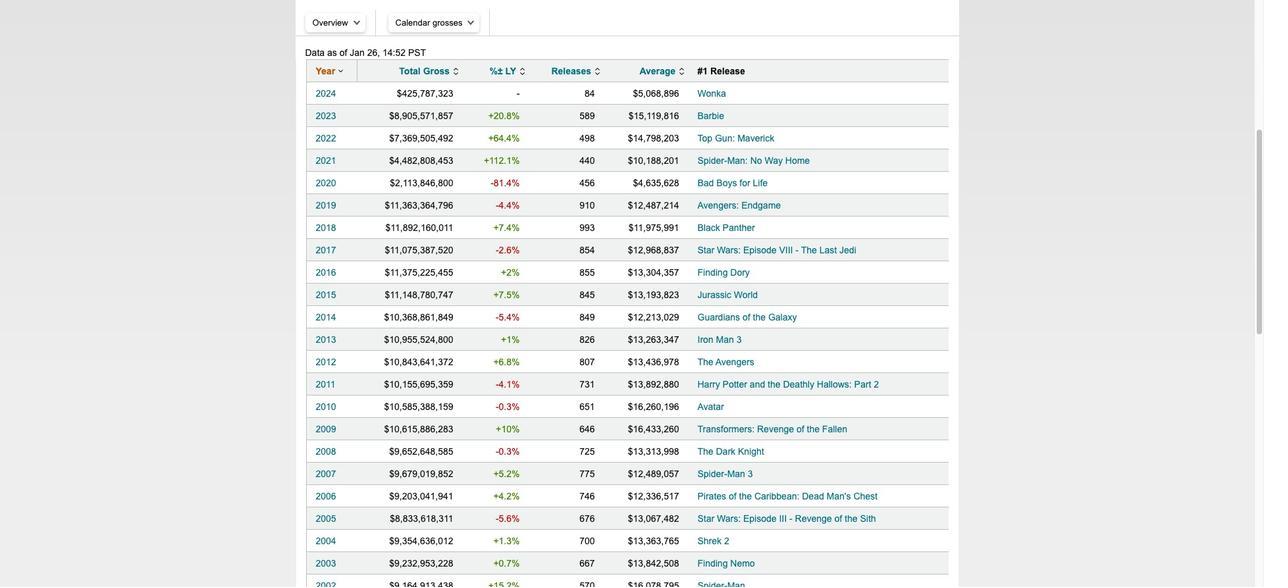 Task type: vqa. For each thing, say whether or not it's contained in the screenshot.


Task type: describe. For each thing, give the bounding box(es) containing it.
- right "viii"
[[796, 245, 799, 256]]

$8,905,571,857
[[389, 111, 453, 121]]

-4.1%
[[496, 379, 520, 390]]

$13,436,978
[[628, 357, 679, 367]]

top gun: maverick
[[698, 133, 775, 144]]

pst
[[408, 47, 426, 58]]

total
[[399, 66, 421, 76]]

$10,368,861,849
[[384, 312, 453, 323]]

807
[[580, 357, 595, 367]]

3 for spider-man 3
[[748, 469, 753, 479]]

finding for finding nemo
[[698, 558, 728, 569]]

wars: for star wars: episode iii - revenge of the sith
[[717, 514, 741, 524]]

finding for finding dory
[[698, 267, 728, 278]]

- for 651
[[496, 402, 499, 412]]

2010 link
[[316, 402, 336, 412]]

of left fallen
[[797, 424, 804, 435]]

wars: for star wars: episode viii - the last jedi
[[717, 245, 741, 256]]

646
[[580, 424, 595, 435]]

the down "spider-man 3"
[[739, 491, 752, 502]]

+1.3%
[[494, 536, 520, 547]]

2021
[[316, 155, 336, 166]]

$8,833,618,311
[[390, 514, 453, 524]]

$10,843,641,372
[[384, 357, 453, 367]]

- for 731
[[496, 379, 499, 390]]

+0.7%
[[494, 558, 520, 569]]

bad boys for life
[[698, 178, 768, 188]]

grosses
[[433, 18, 463, 28]]

fallen
[[822, 424, 848, 435]]

wonka link
[[698, 88, 726, 99]]

$11,148,780,747
[[385, 290, 453, 300]]

guardians of the galaxy
[[698, 312, 797, 323]]

2005 link
[[316, 514, 336, 524]]

456
[[580, 178, 595, 188]]

910
[[580, 200, 595, 211]]

993
[[580, 223, 595, 233]]

black panther link
[[698, 223, 755, 233]]

-5.6%
[[496, 514, 520, 524]]

man's
[[827, 491, 851, 502]]

$13,067,482
[[628, 514, 679, 524]]

2008
[[316, 446, 336, 457]]

finding nemo
[[698, 558, 755, 569]]

iron man 3
[[698, 335, 742, 345]]

spider- for man:
[[698, 155, 727, 166]]

3 for iron man 3
[[737, 335, 742, 345]]

caribbean:
[[755, 491, 800, 502]]

bad boys for life link
[[698, 178, 768, 188]]

+4.2%
[[494, 491, 520, 502]]

iron
[[698, 335, 714, 345]]

2019 link
[[316, 200, 336, 211]]

725
[[580, 446, 595, 457]]

releases link
[[551, 66, 600, 76]]

0 horizontal spatial 2
[[724, 536, 730, 547]]

jurassic world
[[698, 290, 758, 300]]

calendar grosses
[[396, 18, 463, 28]]

2021 link
[[316, 155, 336, 166]]

2024 link
[[316, 88, 336, 99]]

$9,652,648,585
[[389, 446, 453, 457]]

2017 link
[[316, 245, 336, 256]]

spider-man: no way home link
[[698, 155, 810, 166]]

star wars: episode viii - the last jedi
[[698, 245, 857, 256]]

2023 link
[[316, 111, 336, 121]]

$16,260,196
[[628, 402, 679, 412]]

- for 849
[[496, 312, 499, 323]]

+1%
[[501, 335, 520, 345]]

-2.6%
[[496, 245, 520, 256]]

2018
[[316, 223, 336, 233]]

episode for iii
[[743, 514, 777, 524]]

chest
[[854, 491, 878, 502]]

avatar link
[[698, 402, 724, 412]]

as
[[327, 47, 337, 58]]

dropdown image
[[468, 20, 474, 25]]

guardians of the galaxy link
[[698, 312, 797, 323]]

2009 link
[[316, 424, 336, 435]]

potter
[[723, 379, 747, 390]]

star wars: episode viii - the last jedi link
[[698, 245, 857, 256]]

dead
[[802, 491, 824, 502]]

2011
[[316, 379, 336, 390]]

+7.4%
[[494, 223, 520, 233]]

2004 link
[[316, 536, 336, 547]]

the dark knight link
[[698, 446, 764, 457]]

the right the and
[[768, 379, 781, 390]]

pirates of the caribbean: dead man's chest
[[698, 491, 878, 502]]

$4,482,808,453
[[389, 155, 453, 166]]

$9,354,636,012
[[389, 536, 453, 547]]

- for 456
[[491, 178, 494, 188]]

shrek
[[698, 536, 722, 547]]

$16,433,260
[[628, 424, 679, 435]]

shrek 2 link
[[698, 536, 730, 547]]

$425,787,323
[[397, 88, 453, 99]]

the left fallen
[[807, 424, 820, 435]]

dark
[[716, 446, 736, 457]]

total gross link
[[399, 66, 458, 76]]

$11,375,225,455
[[385, 267, 453, 278]]

845
[[580, 290, 595, 300]]

of right the pirates
[[729, 491, 737, 502]]

$9,203,041,941
[[389, 491, 453, 502]]

2016
[[316, 267, 336, 278]]

$10,615,886,283
[[384, 424, 453, 435]]

$2,113,846,800
[[390, 178, 453, 188]]

the left galaxy
[[753, 312, 766, 323]]

spider-man 3 link
[[698, 469, 753, 479]]

-0.3% for $9,652,648,585
[[496, 446, 520, 457]]

440
[[580, 155, 595, 166]]

dropdown image
[[353, 20, 360, 25]]

the avengers
[[698, 357, 754, 367]]

- for 725
[[496, 446, 499, 457]]

- right iii
[[790, 514, 793, 524]]



Task type: locate. For each thing, give the bounding box(es) containing it.
harry potter and the deathly hallows: part 2
[[698, 379, 879, 390]]

revenge up knight
[[757, 424, 794, 435]]

of down man's
[[835, 514, 842, 524]]

overview
[[312, 18, 348, 28]]

$12,489,057
[[628, 469, 679, 479]]

0.3% for $9,652,648,585
[[499, 446, 520, 457]]

2014
[[316, 312, 336, 323]]

1 horizontal spatial 2
[[874, 379, 879, 390]]

black panther
[[698, 223, 755, 233]]

2003
[[316, 558, 336, 569]]

0 vertical spatial man
[[716, 335, 734, 345]]

man
[[716, 335, 734, 345], [727, 469, 745, 479]]

1 vertical spatial episode
[[743, 514, 777, 524]]

1 vertical spatial wars:
[[717, 514, 741, 524]]

589
[[580, 111, 595, 121]]

0 vertical spatial the
[[801, 245, 817, 256]]

ly
[[505, 66, 516, 76]]

1 vertical spatial man
[[727, 469, 745, 479]]

$12,213,029
[[628, 312, 679, 323]]

$10,188,201
[[628, 155, 679, 166]]

episode left iii
[[743, 514, 777, 524]]

1 vertical spatial spider-
[[698, 469, 727, 479]]

finding dory
[[698, 267, 750, 278]]

star for star wars: episode iii - revenge of the sith
[[698, 514, 715, 524]]

2009
[[316, 424, 336, 435]]

2020 link
[[316, 178, 336, 188]]

shrek 2
[[698, 536, 730, 547]]

0 vertical spatial finding
[[698, 267, 728, 278]]

1 star from the top
[[698, 245, 715, 256]]

0 vertical spatial 2
[[874, 379, 879, 390]]

finding
[[698, 267, 728, 278], [698, 558, 728, 569]]

-5.4%
[[496, 312, 520, 323]]

2007
[[316, 469, 336, 479]]

+64.4%
[[488, 133, 520, 144]]

knight
[[738, 446, 764, 457]]

1 vertical spatial star
[[698, 514, 715, 524]]

$10,155,695,359
[[384, 379, 453, 390]]

0.3% down the +10%
[[499, 446, 520, 457]]

iron man 3 link
[[698, 335, 742, 345]]

3 up the avengers
[[737, 335, 742, 345]]

1 finding from the top
[[698, 267, 728, 278]]

- down +7.4%
[[496, 245, 499, 256]]

$13,263,347
[[628, 335, 679, 345]]

maverick
[[738, 133, 775, 144]]

the left dark
[[698, 446, 714, 457]]

harry
[[698, 379, 720, 390]]

%± ly link
[[490, 66, 525, 76]]

0 vertical spatial revenge
[[757, 424, 794, 435]]

- down +112.1%
[[491, 178, 494, 188]]

- for 910
[[496, 200, 499, 211]]

2015
[[316, 290, 336, 300]]

-0.3% down -4.1%
[[496, 402, 520, 412]]

-0.3%
[[496, 402, 520, 412], [496, 446, 520, 457]]

episode for viii
[[743, 245, 777, 256]]

barbie
[[698, 111, 724, 121]]

2 -0.3% from the top
[[496, 446, 520, 457]]

1 vertical spatial 3
[[748, 469, 753, 479]]

bad
[[698, 178, 714, 188]]

star up shrek
[[698, 514, 715, 524]]

-81.4%
[[491, 178, 520, 188]]

revenge
[[757, 424, 794, 435], [795, 514, 832, 524]]

2 finding from the top
[[698, 558, 728, 569]]

2008 link
[[316, 446, 336, 457]]

2 right shrek
[[724, 536, 730, 547]]

2017
[[316, 245, 336, 256]]

man right the iron
[[716, 335, 734, 345]]

2 wars: from the top
[[717, 514, 741, 524]]

700
[[580, 536, 595, 547]]

- down -81.4% at top
[[496, 200, 499, 211]]

0 horizontal spatial 3
[[737, 335, 742, 345]]

the for the avengers
[[698, 357, 714, 367]]

star
[[698, 245, 715, 256], [698, 514, 715, 524]]

1 vertical spatial -0.3%
[[496, 446, 520, 457]]

746
[[580, 491, 595, 502]]

the for the dark knight
[[698, 446, 714, 457]]

0 vertical spatial spider-
[[698, 155, 727, 166]]

0 vertical spatial 0.3%
[[499, 402, 520, 412]]

the
[[801, 245, 817, 256], [698, 357, 714, 367], [698, 446, 714, 457]]

- for 676
[[496, 514, 499, 524]]

-0.3% for $10,585,388,159
[[496, 402, 520, 412]]

star for star wars: episode viii - the last jedi
[[698, 245, 715, 256]]

sith
[[860, 514, 876, 524]]

26,
[[367, 47, 380, 58]]

0 vertical spatial wars:
[[717, 245, 741, 256]]

$11,075,387,520
[[385, 245, 453, 256]]

3 down knight
[[748, 469, 753, 479]]

651
[[580, 402, 595, 412]]

finding down shrek 2 at the right bottom
[[698, 558, 728, 569]]

2 0.3% from the top
[[499, 446, 520, 457]]

man down the dark knight link
[[727, 469, 745, 479]]

boys
[[717, 178, 737, 188]]

1 -0.3% from the top
[[496, 402, 520, 412]]

1 vertical spatial 2
[[724, 536, 730, 547]]

+10%
[[496, 424, 520, 435]]

-0.3% down the +10%
[[496, 446, 520, 457]]

1 wars: from the top
[[717, 245, 741, 256]]

jurassic
[[698, 290, 732, 300]]

0.3% for $10,585,388,159
[[499, 402, 520, 412]]

way
[[765, 155, 783, 166]]

wars: up shrek 2 link
[[717, 514, 741, 524]]

$11,975,991
[[629, 223, 679, 233]]

2 star from the top
[[698, 514, 715, 524]]

wars: down black panther link
[[717, 245, 741, 256]]

man for iron
[[716, 335, 734, 345]]

$5,068,896
[[633, 88, 679, 99]]

jan
[[350, 47, 365, 58]]

2 spider- from the top
[[698, 469, 727, 479]]

$12,336,517
[[628, 491, 679, 502]]

spider- up bad
[[698, 155, 727, 166]]

gun:
[[715, 133, 735, 144]]

- down -4.1%
[[496, 402, 499, 412]]

the left last
[[801, 245, 817, 256]]

of
[[340, 47, 347, 58], [743, 312, 751, 323], [797, 424, 804, 435], [729, 491, 737, 502], [835, 514, 842, 524]]

wonka
[[698, 88, 726, 99]]

of right the as
[[340, 47, 347, 58]]

0 horizontal spatial revenge
[[757, 424, 794, 435]]

the down the iron
[[698, 357, 714, 367]]

2 right part
[[874, 379, 879, 390]]

guardians
[[698, 312, 740, 323]]

the
[[753, 312, 766, 323], [768, 379, 781, 390], [807, 424, 820, 435], [739, 491, 752, 502], [845, 514, 858, 524]]

- down +6.8%
[[496, 379, 499, 390]]

1 vertical spatial 0.3%
[[499, 446, 520, 457]]

the left the "sith"
[[845, 514, 858, 524]]

2 episode from the top
[[743, 514, 777, 524]]

0 vertical spatial -0.3%
[[496, 402, 520, 412]]

1 episode from the top
[[743, 245, 777, 256]]

$13,892,880
[[628, 379, 679, 390]]

finding up jurassic
[[698, 267, 728, 278]]

world
[[734, 290, 758, 300]]

1 vertical spatial revenge
[[795, 514, 832, 524]]

2022
[[316, 133, 336, 144]]

1 0.3% from the top
[[499, 402, 520, 412]]

0 vertical spatial 3
[[737, 335, 742, 345]]

year link
[[316, 66, 343, 76], [316, 66, 343, 76]]

of down world
[[743, 312, 751, 323]]

1 horizontal spatial revenge
[[795, 514, 832, 524]]

0.3% down 4.1%
[[499, 402, 520, 412]]

1 spider- from the top
[[698, 155, 727, 166]]

episode
[[743, 245, 777, 256], [743, 514, 777, 524]]

finding dory link
[[698, 267, 750, 278]]

episode left "viii"
[[743, 245, 777, 256]]

harry potter and the deathly hallows: part 2 link
[[698, 379, 879, 390]]

2 vertical spatial the
[[698, 446, 714, 457]]

$10,585,388,159
[[384, 402, 453, 412]]

- down +7.5% at left
[[496, 312, 499, 323]]

1 vertical spatial finding
[[698, 558, 728, 569]]

releases
[[551, 66, 591, 76]]

$11,363,364,796
[[385, 200, 453, 211]]

- up +5.2% at left bottom
[[496, 446, 499, 457]]

the dark knight
[[698, 446, 764, 457]]

#1
[[698, 66, 708, 76]]

0 vertical spatial star
[[698, 245, 715, 256]]

0 vertical spatial episode
[[743, 245, 777, 256]]

$11,892,160,011
[[386, 223, 453, 233]]

1 vertical spatial the
[[698, 357, 714, 367]]

average link
[[640, 66, 684, 76]]

4.4%
[[499, 200, 520, 211]]

- up +1.3% on the left of the page
[[496, 514, 499, 524]]

release
[[711, 66, 745, 76]]

+5.2%
[[494, 469, 520, 479]]

- for 854
[[496, 245, 499, 256]]

man for spider-
[[727, 469, 745, 479]]

spider- up the pirates
[[698, 469, 727, 479]]

for
[[740, 178, 751, 188]]

- down %± ly link on the top left
[[517, 88, 520, 99]]

star down black at the right of the page
[[698, 245, 715, 256]]

home
[[786, 155, 810, 166]]

wars:
[[717, 245, 741, 256], [717, 514, 741, 524]]

$9,679,019,852
[[389, 469, 453, 479]]

+7.5%
[[494, 290, 520, 300]]

spider- for man
[[698, 469, 727, 479]]

revenge down "dead" at the right bottom of page
[[795, 514, 832, 524]]

1 horizontal spatial 3
[[748, 469, 753, 479]]

dory
[[731, 267, 750, 278]]

last
[[820, 245, 837, 256]]

$9,232,953,228
[[389, 558, 453, 569]]



